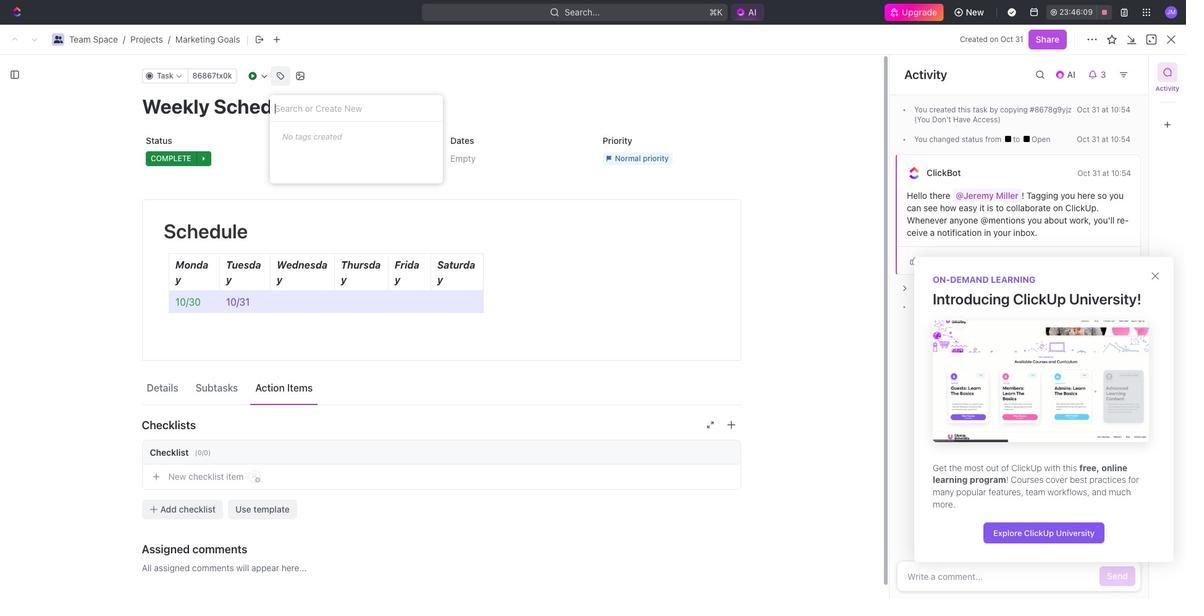 Task type: locate. For each thing, give the bounding box(es) containing it.
work up ✨ template guide
[[644, 395, 665, 406]]

created right tags
[[314, 132, 342, 142]]

you for changed status from
[[914, 135, 927, 144]]

scope up ✨
[[606, 395, 631, 406]]

untitled link down copying
[[865, 119, 1166, 138]]

untitled link up team meetings "link"
[[210, 119, 511, 138]]

changed up progress
[[929, 302, 960, 311]]

in inside ! tagging you here so you can see how easy it is to collaborate on clickup. whenever anyone @mentions you about work, you'll re ceive a notification in your inbox.
[[984, 227, 991, 238]]

6 row from the top
[[200, 344, 1171, 369]]

team for team meetings
[[232, 162, 254, 173]]

task sidebar content section
[[889, 55, 1149, 599]]

search docs
[[1066, 53, 1117, 63]]

6 - from the top
[[717, 484, 721, 495]]

y down the tuesda
[[226, 274, 231, 285]]

y inside monda y
[[175, 274, 181, 285]]

in
[[958, 143, 965, 153], [958, 162, 965, 173], [984, 227, 991, 238], [924, 312, 930, 321]]

1 vertical spatial 2021
[[929, 162, 949, 173]]

11 row from the top
[[200, 455, 1171, 480]]

this up best
[[1063, 463, 1077, 473]]

status down have at the top
[[962, 135, 983, 144]]

january for january 7, 2021
[[887, 143, 918, 153]]

1 changed from the top
[[929, 135, 960, 144]]

all left my at left top
[[217, 217, 228, 228]]

all inside all button
[[217, 217, 228, 228]]

2 horizontal spatial 6
[[303, 262, 309, 272]]

31 right open
[[1092, 135, 1100, 144]]

row
[[200, 236, 1171, 256], [200, 255, 1171, 280], [200, 277, 1171, 302], [200, 299, 1171, 324], [200, 322, 1171, 345], [200, 344, 1171, 369], [200, 367, 1171, 390], [200, 388, 1171, 413], [200, 411, 1171, 434], [200, 433, 1171, 457], [200, 455, 1171, 480], [200, 478, 1171, 501], [200, 499, 1171, 524]]

0 vertical spatial team
[[69, 34, 91, 44]]

doc inside "row"
[[229, 284, 245, 294]]

7 row from the top
[[200, 367, 1171, 390]]

y down saturda
[[437, 274, 443, 285]]

y inside wednesda y
[[276, 274, 282, 285]]

comments inside dropdown button
[[192, 543, 247, 556]]

oct 31 at 10:54 left see
[[1077, 105, 1131, 114]]

17 for yesterday
[[879, 351, 887, 361]]

oct 31 at 10:54 down see all button
[[1077, 135, 1131, 144]]

new inside button
[[1137, 53, 1155, 63]]

tab list
[[214, 211, 510, 236]]

2 y from the left
[[226, 274, 231, 285]]

2 meeting from the top
[[229, 506, 262, 517]]

search docs button
[[1049, 48, 1125, 68]]

oct 31 at 10:54 for changed status from
[[1077, 135, 1131, 144]]

progress
[[932, 312, 963, 321]]

by
[[909, 103, 921, 114], [990, 105, 998, 114]]

0 vertical spatial •
[[951, 143, 955, 153]]

•
[[951, 143, 955, 153], [951, 163, 955, 173]]

monda
[[175, 259, 208, 271]]

created for created on oct 31
[[960, 35, 988, 44]]

scope down action
[[261, 395, 287, 406]]

1 vertical spatial status
[[962, 302, 983, 311]]

2 minutes from the top
[[264, 506, 297, 517]]

new for new
[[966, 7, 984, 17]]

1 vertical spatial january
[[887, 162, 918, 173]]

untitled up standups
[[232, 123, 264, 133]]

ago for first "row" from the bottom
[[994, 506, 1009, 517]]

sidebar navigation
[[0, 43, 185, 599]]

1 vertical spatial you
[[914, 135, 927, 144]]

1 52 mins ago from the left
[[861, 373, 909, 383]]

! up the "collaborate"
[[1022, 190, 1024, 201]]

to left do
[[1013, 302, 1022, 311]]

y inside saturda y
[[437, 274, 443, 285]]

access)
[[973, 115, 1001, 124]]

1 horizontal spatial /
[[168, 34, 170, 44]]

this up have at the top
[[958, 105, 971, 114]]

9 row from the top
[[200, 411, 1171, 434]]

checklist down the (0/0)
[[188, 471, 224, 482]]

at
[[1102, 105, 1109, 114], [1102, 135, 1109, 144], [1103, 168, 1109, 178], [1103, 302, 1110, 311]]

1 vertical spatial changed status from
[[927, 302, 1004, 311]]

created down new button
[[960, 35, 988, 44]]

this inside task sidebar content section
[[958, 105, 971, 114]]

✨
[[606, 440, 617, 450]]

dec for "row" containing doc
[[861, 284, 876, 294]]

created left me
[[869, 103, 907, 114]]

0 horizontal spatial created
[[314, 132, 342, 142]]

tagging
[[1027, 190, 1058, 201]]

work right the tuesda
[[267, 262, 288, 272]]

1 horizontal spatial 6
[[277, 462, 282, 472]]

date down notification
[[959, 241, 976, 251]]

4 nov 17 from the top
[[861, 528, 887, 539]]

10:54 up re
[[1111, 168, 1131, 178]]

8 row from the top
[[200, 388, 1171, 413]]

(you
[[914, 115, 930, 124]]

5 y from the left
[[394, 274, 400, 285]]

you right so at the right top of the page
[[1109, 190, 1124, 201]]

from left to do
[[985, 302, 1002, 311]]

to for to in progress
[[1035, 302, 1042, 311]]

activity up me
[[904, 67, 947, 82]]

activity up all
[[1156, 85, 1180, 92]]

0 horizontal spatial project notes
[[229, 351, 284, 361]]

0 vertical spatial management
[[269, 373, 323, 383]]

activity inside the task sidebar navigation tab list
[[1156, 85, 1180, 92]]

mins
[[873, 373, 892, 383], [972, 373, 991, 383], [971, 395, 990, 406], [971, 417, 990, 428], [972, 440, 991, 450], [973, 462, 992, 472], [973, 484, 991, 495], [874, 506, 893, 517], [973, 506, 991, 517]]

0 vertical spatial 51 mins ago
[[959, 395, 1007, 406]]

changed status from up progress
[[927, 302, 1004, 311]]

yesterday for 17
[[959, 351, 999, 361]]

a
[[930, 227, 935, 238]]

resource management
[[229, 373, 323, 383]]

1 horizontal spatial scope of work
[[606, 395, 665, 406]]

1 - from the top
[[717, 351, 721, 361]]

goals
[[218, 34, 240, 44]]

2 nov 17 from the top
[[861, 440, 887, 450]]

0 vertical spatial project notes
[[560, 123, 614, 133]]

explore clickup university button
[[984, 523, 1105, 544]]

row containing invoices
[[200, 455, 1171, 480]]

of right out at the bottom
[[1001, 463, 1009, 473]]

0 vertical spatial created
[[929, 105, 956, 114]]

y inside thursda y
[[341, 274, 346, 285]]

1 vertical spatial from
[[985, 302, 1002, 311]]

1 january from the top
[[887, 143, 918, 153]]

assigned inside dropdown button
[[142, 543, 190, 556]]

management for agency management
[[638, 484, 690, 495]]

0 vertical spatial oct 31 at 10:54
[[1077, 105, 1131, 114]]

all left assigned
[[142, 563, 152, 573]]

2021 right 7,
[[929, 143, 949, 153]]

tab list containing all
[[214, 211, 510, 236]]

team down standups
[[232, 162, 254, 173]]

priority
[[602, 135, 632, 146]]

oct 31 at 10:54 up so at the right top of the page
[[1078, 168, 1131, 178]]

1 51 from the top
[[959, 395, 969, 406]]

1 51 mins ago from the top
[[959, 395, 1007, 406]]

- for billing & invoicing
[[717, 462, 721, 472]]

by up (you
[[909, 103, 921, 114]]

no tags created
[[282, 132, 342, 142]]

0 vertical spatial status
[[962, 135, 983, 144]]

0 horizontal spatial projects
[[130, 34, 163, 44]]

0 horizontal spatial doc
[[229, 284, 245, 294]]

2 you from the top
[[914, 135, 927, 144]]

do
[[1024, 302, 1033, 311]]

status
[[145, 135, 172, 146]]

1 horizontal spatial activity
[[1156, 85, 1180, 92]]

/ right "space"
[[123, 34, 125, 44]]

tuesda
[[226, 259, 261, 271]]

ago for "row" containing -
[[992, 417, 1007, 428]]

1 / from the left
[[123, 34, 125, 44]]

Search by name... text field
[[975, 212, 1131, 230]]

date for date updated
[[861, 241, 877, 251]]

4 - from the top
[[717, 440, 721, 450]]

on down new button
[[990, 35, 999, 44]]

1 untitled link from the left
[[210, 119, 511, 138]]

tags
[[295, 132, 311, 142]]

doc inside button
[[1158, 53, 1174, 63]]

new for new doc
[[1137, 53, 1155, 63]]

wednesda y
[[276, 259, 327, 285]]

• for january 1, 2021
[[951, 163, 955, 173]]

1 y from the left
[[175, 274, 181, 285]]

dec for "row" containing dec 5
[[861, 328, 876, 339]]

nov 17 for 39 mins ago
[[861, 484, 887, 495]]

• up the clickbot
[[951, 143, 955, 153]]

1 template from the left
[[229, 440, 266, 450]]

oct 31 at 10:54 for created this task by copying
[[1077, 105, 1131, 114]]

clickup right explore
[[1024, 528, 1054, 538]]

5 nov from the top
[[861, 528, 876, 539]]

1 date from the left
[[861, 241, 877, 251]]

dec 5 for "row" containing doc
[[861, 284, 884, 294]]

clickup inside on-demand learning introducing clickup university!
[[1013, 290, 1066, 308]]

2 meeting minutes from the top
[[229, 506, 297, 517]]

10:54 for created this task by copying
[[1111, 105, 1131, 114]]

learning
[[933, 475, 968, 485]]

upgrade
[[902, 7, 938, 17]]

51 mins ago
[[959, 395, 1007, 406], [959, 417, 1007, 428]]

nov 21
[[861, 262, 888, 272]]

0 horizontal spatial guide
[[268, 440, 292, 450]]

2021 right 1,
[[929, 162, 949, 173]]

nov inside "row"
[[861, 528, 876, 539]]

- for agency management
[[717, 484, 721, 495]]

0 horizontal spatial assigned
[[142, 543, 190, 556]]

clickup down learning
[[1013, 290, 1066, 308]]

4 nov from the top
[[861, 484, 876, 495]]

dec for "row" containing invoices
[[861, 462, 876, 472]]

1 vertical spatial assigned
[[142, 543, 190, 556]]

0 horizontal spatial template
[[229, 440, 266, 450]]

/ right projects link
[[168, 34, 170, 44]]

to right the is
[[996, 203, 1004, 213]]

6 down template guide
[[277, 462, 282, 472]]

of down the items
[[289, 395, 297, 406]]

minutes right use
[[264, 506, 297, 517]]

2 horizontal spatial new
[[1137, 53, 1155, 63]]

to left open
[[1013, 135, 1022, 144]]

cell
[[200, 256, 213, 278], [586, 256, 710, 278], [952, 256, 1051, 278], [1051, 256, 1150, 278], [200, 278, 213, 300], [586, 278, 710, 300], [200, 300, 213, 322], [586, 300, 710, 322], [200, 322, 213, 345], [213, 322, 586, 345], [586, 322, 710, 345], [200, 345, 213, 367], [200, 367, 213, 389], [586, 367, 710, 389], [710, 367, 853, 389], [200, 389, 213, 411], [200, 411, 213, 434], [213, 411, 586, 434], [200, 434, 213, 456], [200, 456, 213, 478], [1150, 456, 1171, 478], [200, 478, 213, 500], [1150, 478, 1171, 500], [200, 500, 213, 523], [586, 500, 710, 523], [710, 500, 853, 523], [1150, 500, 1171, 523], [200, 523, 213, 545], [586, 523, 710, 545], [710, 523, 853, 545], [952, 523, 1051, 545], [1150, 523, 1171, 545]]

team right the user group "image"
[[69, 34, 91, 44]]

client
[[229, 395, 252, 406]]

1 horizontal spatial created
[[960, 35, 988, 44]]

changed status from down have at the top
[[927, 135, 1004, 144]]

3 17 from the top
[[879, 484, 887, 495]]

assigned for assigned comments
[[142, 543, 190, 556]]

6 y from the left
[[437, 274, 443, 285]]

• down january 7, 2021 • in doc
[[951, 163, 955, 173]]

created by me
[[869, 103, 937, 114]]

docs left 2
[[323, 395, 344, 406]]

management inside button
[[269, 373, 323, 383]]

template up invoices
[[229, 440, 266, 450]]

4 row from the top
[[200, 299, 1171, 324]]

subtasks button
[[191, 376, 243, 399]]

to right do
[[1035, 302, 1042, 311]]

0 horizontal spatial new
[[168, 471, 186, 482]]

4 17 from the top
[[879, 528, 887, 539]]

action
[[255, 382, 285, 393]]

checklist inside button
[[179, 504, 216, 515]]

0 vertical spatial yesterday
[[1067, 302, 1101, 311]]

meeting
[[229, 306, 262, 317], [229, 506, 262, 517]]

0 vertical spatial assigned
[[298, 135, 335, 146]]

1 horizontal spatial on
[[1053, 203, 1063, 213]]

1 vertical spatial 10:54
[[1111, 135, 1131, 144]]

0 vertical spatial projects
[[130, 34, 163, 44]]

1 column header from the left
[[200, 236, 213, 256]]

! inside ! courses cover best practices for many popular features, team workflows, and much more.
[[1006, 475, 1009, 485]]

1 you from the top
[[914, 105, 927, 114]]

0 horizontal spatial untitled link
[[210, 119, 511, 138]]

notes up priority
[[590, 123, 614, 133]]

2 - from the top
[[717, 395, 721, 406]]

search...
[[565, 7, 600, 17]]

dec for "row" containing -
[[861, 417, 876, 428]]

1 vertical spatial on
[[1053, 203, 1063, 213]]

@mentions
[[981, 215, 1025, 225]]

2 column header from the left
[[586, 236, 710, 256]]

row containing name
[[200, 236, 1171, 256]]

untitled link
[[210, 119, 511, 138], [865, 119, 1166, 138]]

of
[[257, 262, 265, 272], [289, 395, 297, 406], [634, 395, 642, 406], [1001, 463, 1009, 473]]

0 vertical spatial changed
[[929, 135, 960, 144]]

management for resource management
[[269, 373, 323, 383]]

0 vertical spatial minutes
[[264, 306, 297, 317]]

3 row from the top
[[200, 277, 1171, 302]]

to
[[1013, 135, 1022, 144], [338, 135, 346, 146], [996, 203, 1004, 213], [1013, 302, 1022, 311], [1035, 302, 1042, 311]]

0 horizontal spatial 52 mins ago
[[861, 373, 909, 383]]

created for created by me
[[869, 103, 907, 114]]

column header
[[200, 236, 213, 256], [586, 236, 710, 256]]

1 horizontal spatial 38
[[959, 506, 970, 517]]

1 horizontal spatial 38 mins ago
[[959, 506, 1009, 517]]

more.
[[933, 499, 956, 509]]

meeting minutes down tuesda y
[[229, 306, 297, 317]]

new inside button
[[966, 7, 984, 17]]

marketing
[[175, 34, 215, 44]]

1 horizontal spatial 52 mins ago
[[959, 373, 1008, 383]]

0 horizontal spatial 6
[[260, 284, 265, 294]]

0 vertical spatial comments
[[192, 543, 247, 556]]

1 vertical spatial team
[[232, 162, 254, 173]]

6 for invoices
[[277, 462, 282, 472]]

project notes up resource at left
[[229, 351, 284, 361]]

12 row from the top
[[200, 478, 1171, 501]]

6 left thursda
[[303, 262, 309, 272]]

nov 17 for yesterday
[[861, 351, 887, 361]]

2 horizontal spatial doc
[[1158, 53, 1174, 63]]

items
[[287, 382, 313, 393]]

2 51 from the top
[[959, 417, 969, 428]]

1 horizontal spatial project
[[560, 123, 588, 133]]

0 vertical spatial !
[[1022, 190, 1024, 201]]

y for frida y
[[394, 274, 400, 285]]

business time image
[[595, 487, 603, 493]]

dialog
[[914, 257, 1174, 562]]

2
[[359, 395, 364, 406]]

created up don't
[[929, 105, 956, 114]]

1 vertical spatial new
[[1137, 53, 1155, 63]]

work down the items
[[300, 395, 321, 406]]

2 date from the left
[[959, 241, 976, 251]]

1 from from the top
[[985, 135, 1002, 144]]

3 nov from the top
[[861, 440, 876, 450]]

1 vertical spatial management
[[638, 484, 690, 495]]

all for all assigned comments will appear here...
[[142, 563, 152, 573]]

16:15
[[1112, 302, 1131, 311]]

0 vertical spatial notes
[[590, 123, 614, 133]]

×
[[1150, 266, 1160, 284]]

0 horizontal spatial untitled
[[232, 123, 264, 133]]

ago for "row" containing invoices
[[994, 462, 1009, 472]]

1 vertical spatial notes
[[260, 351, 284, 361]]

nov 17 row
[[200, 521, 1171, 546]]

january
[[887, 143, 918, 153], [887, 162, 918, 173]]

0 vertical spatial all
[[217, 217, 228, 228]]

2 changed from the top
[[929, 302, 960, 311]]

17
[[879, 351, 887, 361], [879, 440, 887, 450], [879, 484, 887, 495], [879, 528, 887, 539]]

4 y from the left
[[341, 274, 346, 285]]

10 row from the top
[[200, 433, 1171, 457]]

assigned to
[[298, 135, 346, 146]]

on up about
[[1053, 203, 1063, 213]]

0 vertical spatial january
[[887, 143, 918, 153]]

1 vertical spatial 51 mins ago
[[959, 417, 1007, 428]]

1 vertical spatial •
[[951, 163, 955, 173]]

2 vertical spatial doc
[[229, 284, 245, 294]]

guide up invoicing
[[658, 440, 682, 450]]

explore clickup university
[[993, 528, 1095, 538]]

y down thursda
[[341, 274, 346, 285]]

2 vertical spatial new
[[168, 471, 186, 482]]

3 nov 17 from the top
[[861, 484, 887, 495]]

- for scope of work
[[717, 395, 721, 406]]

docs inside my docs button
[[254, 217, 274, 228]]

dec 5 for "row" containing -
[[861, 417, 884, 428]]

1 vertical spatial yesterday
[[959, 328, 999, 339]]

oct right '#8678g9yjz'
[[1077, 105, 1090, 114]]

5 - from the top
[[717, 462, 721, 472]]

y down wednesda
[[276, 274, 282, 285]]

this inside dialog
[[1063, 463, 1077, 473]]

ago for "row" containing template guide
[[994, 440, 1008, 450]]

untitled down the created by me
[[887, 123, 918, 133]]

projects inside team space / projects / marketing goals |
[[130, 34, 163, 44]]

0 vertical spatial you
[[914, 105, 927, 114]]

1 changed status from from the top
[[927, 135, 1004, 144]]

guide
[[268, 440, 292, 450], [658, 440, 682, 450]]

checklist right add
[[179, 504, 216, 515]]

y down monda
[[175, 274, 181, 285]]

management up client 1 scope of work docs
[[269, 373, 323, 383]]

! down get the most out of clickup with this
[[1006, 475, 1009, 485]]

0 vertical spatial meeting
[[229, 306, 262, 317]]

0 horizontal spatial date
[[861, 241, 877, 251]]

2 january from the top
[[887, 162, 918, 173]]

1 vertical spatial activity
[[1156, 85, 1180, 92]]

monda y
[[175, 259, 208, 285]]

team inside team space / projects / marketing goals |
[[69, 34, 91, 44]]

hello there
[[907, 190, 953, 201]]

row containing welcome!
[[200, 478, 1171, 501]]

table
[[200, 236, 1171, 546]]

row containing doc
[[200, 277, 1171, 302]]

comments down the assigned comments at the bottom left of the page
[[192, 563, 234, 573]]

nov 17 inside nov 17 "row"
[[861, 528, 887, 539]]

0 horizontal spatial notes
[[260, 351, 284, 361]]

y for wednesda y
[[276, 274, 282, 285]]

1 horizontal spatial !
[[1022, 190, 1024, 201]]

! tagging you here so you can see how easy it is to collaborate on clickup. whenever anyone @mentions you about work, you'll re ceive a notification in your inbox.
[[907, 190, 1129, 238]]

3 y from the left
[[276, 274, 282, 285]]

untitled
[[232, 123, 264, 133], [887, 123, 918, 133]]

1 horizontal spatial projects
[[606, 351, 639, 361]]

team inside "link"
[[232, 162, 254, 173]]

in down have at the top
[[958, 143, 965, 153]]

5 row from the top
[[200, 322, 1171, 345]]

1 vertical spatial created
[[869, 103, 907, 114]]

minutes inside button
[[264, 506, 297, 517]]

docs right search
[[1097, 53, 1117, 63]]

add checklist button
[[142, 500, 223, 520]]

1 vertical spatial minutes
[[264, 506, 297, 517]]

template
[[229, 440, 266, 450], [620, 440, 656, 450]]

38 mins ago down 39 mins ago
[[959, 506, 1009, 517]]

date for date viewed
[[959, 241, 976, 251]]

me
[[923, 103, 937, 114]]

clickup up courses
[[1012, 463, 1042, 473]]

2 nov from the top
[[861, 351, 876, 361]]

work
[[267, 262, 288, 272], [300, 395, 321, 406], [644, 395, 665, 406]]

1 horizontal spatial management
[[638, 484, 690, 495]]

0 vertical spatial clickup
[[1013, 290, 1066, 308]]

row containing client 1 scope of work docs
[[200, 388, 1171, 413]]

• inside january 1, 2021 • in
[[951, 163, 955, 173]]

1 17 from the top
[[879, 351, 887, 361]]

1 vertical spatial 12
[[307, 440, 317, 450]]

to inside the to in progress
[[1035, 302, 1042, 311]]

! inside ! tagging you here so you can see how easy it is to collaborate on clickup. whenever anyone @mentions you about work, you'll re ceive a notification in your inbox.
[[1022, 190, 1024, 201]]

13 row from the top
[[200, 499, 1171, 524]]

docs up 86867tx0k
[[207, 53, 227, 63]]

2 17 from the top
[[879, 440, 887, 450]]

dec 5
[[861, 284, 884, 294], [959, 284, 983, 294], [861, 306, 884, 317], [959, 306, 983, 317], [861, 328, 884, 339], [861, 417, 884, 428], [861, 462, 884, 472]]

in inside the to in progress
[[924, 312, 930, 321]]

1 vertical spatial meeting minutes
[[229, 506, 297, 517]]

1 horizontal spatial untitled
[[887, 123, 918, 133]]

dec for "row" containing client 1 scope of work docs
[[861, 395, 876, 406]]

notes up resource management at the bottom left of the page
[[260, 351, 284, 361]]

0 horizontal spatial 38
[[861, 506, 871, 517]]

docs inside "row"
[[323, 395, 344, 406]]

2 52 from the left
[[959, 373, 970, 383]]

0 vertical spatial 6
[[303, 262, 309, 272]]

all
[[1148, 104, 1156, 113]]

0 vertical spatial 12
[[879, 395, 888, 406]]

hello
[[907, 190, 927, 201]]

comments
[[192, 543, 247, 556], [192, 563, 234, 573]]

1 horizontal spatial scope
[[261, 395, 287, 406]]

1 vertical spatial 6
[[260, 284, 265, 294]]

checklist for new
[[188, 471, 224, 482]]

you down the "collaborate"
[[1028, 215, 1042, 225]]

on
[[990, 35, 999, 44], [1053, 203, 1063, 213]]

- for projects
[[717, 351, 721, 361]]

project notes up priority
[[560, 123, 614, 133]]

0 horizontal spatial 52
[[861, 373, 871, 383]]

1 nov 17 from the top
[[861, 351, 887, 361]]

2 2021 from the top
[[929, 162, 949, 173]]

on-demand learning introducing clickup university!
[[933, 274, 1142, 308]]

6 for doc
[[260, 284, 265, 294]]

0 vertical spatial project
[[560, 123, 588, 133]]

0 horizontal spatial work
[[267, 262, 288, 272]]

new doc
[[1137, 53, 1174, 63]]

new down checklist (0/0)
[[168, 471, 186, 482]]

wednesda
[[276, 259, 327, 271]]

see all button
[[1127, 101, 1161, 116]]

scope of work up ✨ template guide
[[606, 395, 665, 406]]

10:54
[[1111, 105, 1131, 114], [1111, 135, 1131, 144], [1111, 168, 1131, 178]]

team for team space / projects / marketing goals |
[[69, 34, 91, 44]]

3 - from the top
[[717, 417, 721, 428]]

-
[[717, 351, 721, 361], [717, 395, 721, 406], [717, 417, 721, 428], [717, 440, 721, 450], [717, 462, 721, 472], [717, 484, 721, 495]]

dec
[[861, 284, 876, 294], [959, 284, 975, 294], [861, 306, 876, 317], [959, 306, 975, 317], [861, 328, 876, 339], [861, 395, 876, 406], [861, 417, 876, 428], [861, 462, 876, 472]]

see all
[[1132, 104, 1156, 113]]

1 38 mins ago from the left
[[861, 506, 910, 517]]

you left here
[[1061, 190, 1075, 201]]

y inside tuesda y
[[226, 274, 231, 285]]

2 row from the top
[[200, 255, 1171, 280]]

template up '&'
[[620, 440, 656, 450]]

1 row from the top
[[200, 236, 1171, 256]]

changed status from
[[927, 135, 1004, 144], [927, 302, 1004, 311]]

1 horizontal spatial this
[[1063, 463, 1077, 473]]

1 horizontal spatial you
[[1061, 190, 1075, 201]]

re
[[1117, 215, 1129, 225]]

meeting down tuesda y
[[229, 306, 262, 317]]

most
[[964, 463, 984, 473]]

row containing project notes
[[200, 344, 1171, 369]]

2021 for january 7, 2021
[[929, 143, 949, 153]]

january left 7,
[[887, 143, 918, 153]]

by up the access)
[[990, 105, 998, 114]]

university
[[1056, 528, 1095, 538]]

from down the access)
[[985, 135, 1002, 144]]

y
[[175, 274, 181, 285], [226, 274, 231, 285], [276, 274, 282, 285], [341, 274, 346, 285], [394, 274, 400, 285], [437, 274, 443, 285]]

y inside frida y
[[394, 274, 400, 285]]

meeting minutes down welcome!
[[229, 506, 297, 517]]

task
[[973, 105, 988, 114]]

in left progress
[[924, 312, 930, 321]]

comments up all assigned comments will appear here...
[[192, 543, 247, 556]]

0 vertical spatial created
[[960, 35, 988, 44]]

project notes
[[560, 123, 614, 133], [229, 351, 284, 361]]

out
[[986, 463, 999, 473]]

2 51 mins ago from the top
[[959, 417, 1007, 428]]

• inside january 7, 2021 • in doc
[[951, 143, 955, 153]]

0 horizontal spatial on
[[990, 35, 999, 44]]

yesterday inside task sidebar content section
[[1067, 302, 1101, 311]]

team
[[1026, 487, 1046, 497]]

assigned up assigned
[[142, 543, 190, 556]]

0 vertical spatial from
[[985, 135, 1002, 144]]

!
[[1022, 190, 1024, 201], [1006, 475, 1009, 485]]

practices
[[1090, 475, 1126, 485]]

january 1, 2021 • in
[[887, 162, 965, 173]]

0 vertical spatial changed status from
[[927, 135, 1004, 144]]

activity inside task sidebar content section
[[904, 67, 947, 82]]

management down invoicing
[[638, 484, 690, 495]]

1 2021 from the top
[[929, 143, 949, 153]]



Task type: vqa. For each thing, say whether or not it's contained in the screenshot.
ROW containing Project Notes
yes



Task type: describe. For each thing, give the bounding box(es) containing it.
1 meeting minutes from the top
[[229, 306, 297, 317]]

in down january 7, 2021 • in doc
[[958, 162, 965, 173]]

49
[[959, 462, 970, 472]]

nov for yesterday
[[861, 351, 876, 361]]

1 vertical spatial comments
[[192, 563, 234, 573]]

have
[[953, 115, 971, 124]]

free,
[[1079, 463, 1100, 473]]

! for ! tagging you here so you can see how easy it is to collaborate on clickup. whenever anyone @mentions you about work, you'll re ceive a notification in your inbox.
[[1022, 190, 1024, 201]]

you for created this task by copying
[[914, 105, 927, 114]]

oct right open
[[1077, 135, 1090, 144]]

so
[[1098, 190, 1107, 201]]

2 status from the top
[[962, 302, 983, 311]]

to up team meetings "link"
[[338, 135, 346, 146]]

#8678g9yjz (you don't have access)
[[914, 105, 1072, 124]]

team space link
[[69, 34, 118, 44]]

date viewed
[[959, 241, 1002, 251]]

y for tuesda y
[[226, 274, 231, 285]]

introducing
[[933, 290, 1010, 308]]

projects inside "row"
[[606, 351, 639, 361]]

is
[[987, 203, 994, 213]]

checklist
[[150, 447, 189, 457]]

10:54 for changed status from
[[1111, 135, 1131, 144]]

(0/0)
[[195, 448, 211, 456]]

1 vertical spatial created
[[314, 132, 342, 142]]

saturda
[[437, 259, 475, 271]]

oct left "share"
[[1001, 35, 1013, 44]]

with
[[1044, 463, 1061, 473]]

51 mins ago for dec 5
[[959, 417, 1007, 428]]

0 horizontal spatial 12
[[307, 440, 317, 450]]

17 inside "row"
[[879, 528, 887, 539]]

dec 5 for "row" containing invoices
[[861, 462, 884, 472]]

31 left see
[[1092, 105, 1100, 114]]

to in progress
[[922, 302, 1042, 321]]

1,
[[921, 162, 927, 173]]

assigned
[[154, 563, 190, 573]]

50
[[959, 440, 970, 450]]

project inside project notes link
[[560, 123, 588, 133]]

2 changed status from from the top
[[927, 302, 1004, 311]]

1 vertical spatial project notes
[[229, 351, 284, 361]]

by inside task sidebar content section
[[990, 105, 998, 114]]

1 52 from the left
[[861, 373, 871, 383]]

cover
[[1046, 475, 1068, 485]]

2 guide from the left
[[658, 440, 682, 450]]

39 mins ago
[[959, 484, 1009, 495]]

task sidebar navigation tab list
[[1154, 62, 1181, 135]]

1 nov from the top
[[861, 262, 876, 272]]

marketing goals link
[[175, 34, 240, 44]]

invoices
[[229, 462, 262, 472]]

1 horizontal spatial work
[[300, 395, 321, 406]]

! courses cover best practices for many popular features, team workflows, and much more.
[[933, 475, 1142, 509]]

dec 5 for "row" containing dec 5
[[861, 328, 884, 339]]

2 / from the left
[[168, 34, 170, 44]]

2 52 mins ago from the left
[[959, 373, 1008, 383]]

86867tx0k
[[192, 71, 232, 80]]

date viewed button
[[952, 237, 1021, 256]]

best
[[1070, 475, 1087, 485]]

1 meeting from the top
[[229, 306, 262, 317]]

new doc button
[[1130, 48, 1181, 68]]

17 for 39 mins ago
[[879, 484, 887, 495]]

how
[[940, 203, 957, 213]]

saturda y
[[437, 259, 475, 285]]

6 for scope of work
[[303, 262, 309, 272]]

new for new checklist item
[[168, 471, 186, 482]]

2 horizontal spatial work
[[644, 395, 665, 406]]

get
[[933, 463, 947, 473]]

dialog containing ×
[[914, 257, 1174, 562]]

2 template from the left
[[620, 440, 656, 450]]

january for january 1, 2021
[[887, 162, 918, 173]]

dec for fourth "row"
[[861, 306, 876, 317]]

meeting minutes inside button
[[229, 506, 297, 517]]

action items
[[255, 382, 313, 393]]

nov 17 for 50 mins ago
[[861, 440, 887, 450]]

y for monda y
[[175, 274, 181, 285]]

project notes link
[[537, 119, 839, 138]]

billing
[[606, 462, 630, 472]]

1 38 from the left
[[861, 506, 871, 517]]

2 38 from the left
[[959, 506, 970, 517]]

2 vertical spatial 10:54
[[1111, 168, 1131, 178]]

dec 5 for fourth "row"
[[861, 306, 884, 317]]

user group image
[[53, 36, 63, 43]]

created inside task sidebar content section
[[929, 105, 956, 114]]

yesterday for 5
[[959, 328, 999, 339]]

1 horizontal spatial project notes
[[560, 123, 614, 133]]

space
[[93, 34, 118, 44]]

demand
[[950, 274, 989, 285]]

date updated button
[[853, 237, 915, 256]]

of left wednesda
[[257, 262, 265, 272]]

it
[[980, 203, 985, 213]]

51 mins ago for dec 12
[[959, 395, 1007, 406]]

here
[[1078, 190, 1095, 201]]

assigned for assigned to
[[298, 135, 335, 146]]

thursda
[[341, 259, 380, 271]]

2 horizontal spatial scope
[[606, 395, 631, 406]]

1 guide from the left
[[268, 440, 292, 450]]

1 vertical spatial scope of work
[[606, 395, 665, 406]]

on inside ! tagging you here so you can see how easy it is to collaborate on clickup. whenever anyone @mentions you about work, you'll re ceive a notification in your inbox.
[[1053, 203, 1063, 213]]

• for january 7, 2021
[[951, 143, 955, 153]]

row containing template guide
[[200, 433, 1171, 457]]

1 horizontal spatial notes
[[590, 123, 614, 133]]

2 horizontal spatial you
[[1109, 190, 1124, 201]]

row containing resource management
[[200, 367, 1171, 390]]

1 status from the top
[[962, 135, 983, 144]]

49 mins ago
[[959, 462, 1009, 472]]

2 38 mins ago from the left
[[959, 506, 1009, 517]]

of up ✨ template guide
[[634, 395, 642, 406]]

ago for "row" containing client 1 scope of work docs
[[992, 395, 1007, 406]]

there
[[930, 190, 950, 201]]

name
[[216, 241, 237, 251]]

1 minutes from the top
[[264, 306, 297, 317]]

Search or Create New text field
[[270, 95, 443, 122]]

1 vertical spatial clickup
[[1012, 463, 1042, 473]]

10/31
[[226, 297, 249, 308]]

you'll
[[1094, 215, 1115, 225]]

51 for dec 12
[[959, 395, 969, 406]]

0 vertical spatial on
[[990, 35, 999, 44]]

use template button
[[228, 500, 297, 520]]

university!
[[1069, 290, 1142, 308]]

1 vertical spatial project
[[229, 351, 258, 361]]

0 horizontal spatial you
[[1028, 215, 1042, 225]]

row containing -
[[200, 411, 1171, 434]]

collaborate
[[1006, 203, 1051, 213]]

to inside ! tagging you here so you can see how easy it is to collaborate on clickup. whenever anyone @mentions you about work, you'll re ceive a notification in your inbox.
[[996, 203, 1004, 213]]

17 for 50 mins ago
[[879, 440, 887, 450]]

Edit task name text field
[[142, 95, 741, 118]]

notification
[[937, 227, 982, 238]]

nov for 39 mins ago
[[861, 484, 876, 495]]

✨ template guide
[[606, 440, 682, 450]]

39
[[959, 484, 970, 495]]

1 untitled from the left
[[232, 123, 264, 133]]

0 horizontal spatial scope
[[229, 262, 254, 272]]

table containing scope of work
[[200, 236, 1171, 546]]

checklists
[[142, 419, 196, 432]]

2021 for january 1, 2021
[[929, 162, 949, 173]]

template
[[254, 504, 290, 515]]

docs inside search docs button
[[1097, 53, 1117, 63]]

anyone
[[950, 215, 978, 225]]

dates
[[450, 135, 474, 146]]

row containing scope of work
[[200, 255, 1171, 280]]

0 horizontal spatial by
[[909, 103, 921, 114]]

clickup.
[[1066, 203, 1099, 213]]

ago for "row" containing welcome!
[[994, 484, 1009, 495]]

to for to do
[[1013, 302, 1022, 311]]

whenever
[[907, 215, 947, 225]]

on-
[[933, 274, 950, 285]]

1 horizontal spatial 12
[[879, 395, 888, 406]]

many
[[933, 487, 954, 497]]

meeting inside button
[[229, 506, 262, 517]]

of inside dialog
[[1001, 463, 1009, 473]]

features,
[[989, 487, 1024, 497]]

23:46:09 button
[[1047, 5, 1112, 20]]

january 7, 2021 • in doc
[[887, 143, 983, 153]]

- for ✨ template guide
[[717, 440, 721, 450]]

2 from from the top
[[985, 302, 1002, 311]]

to for to
[[1013, 135, 1022, 144]]

welcome!
[[229, 484, 269, 495]]

row containing dec 5
[[200, 322, 1171, 345]]

nov for 50 mins ago
[[861, 440, 876, 450]]

0 vertical spatial scope of work
[[229, 262, 288, 272]]

meeting minutes button
[[215, 499, 579, 524]]

team meetings link
[[210, 158, 511, 178]]

my
[[239, 217, 251, 228]]

2 vertical spatial oct 31 at 10:54
[[1078, 168, 1131, 178]]

31 left "share"
[[1015, 35, 1024, 44]]

don't
[[932, 115, 951, 124]]

y for saturda y
[[437, 274, 443, 285]]

meetings
[[256, 162, 293, 173]]

clickup inside explore clickup university button
[[1024, 528, 1054, 538]]

share button
[[1028, 30, 1067, 49]]

resource
[[229, 373, 267, 383]]

ago for "row" containing resource management
[[993, 373, 1008, 383]]

upgrade link
[[885, 4, 944, 21]]

7,
[[921, 143, 927, 153]]

use
[[235, 504, 251, 515]]

1 vertical spatial doc
[[967, 143, 983, 153]]

31 up so at the right top of the page
[[1092, 168, 1100, 178]]

workflows,
[[1048, 487, 1090, 497]]

2 untitled link from the left
[[865, 119, 1166, 138]]

notes inside "row"
[[260, 351, 284, 361]]

share
[[1036, 34, 1060, 44]]

! for ! courses cover best practices for many popular features, team workflows, and much more.
[[1006, 475, 1009, 485]]

new checklist item
[[168, 471, 244, 482]]

2 untitled from the left
[[887, 123, 918, 133]]

details
[[147, 382, 178, 393]]

no
[[282, 132, 293, 142]]

all for all
[[217, 217, 228, 228]]

oct up here
[[1078, 168, 1090, 178]]

use template
[[235, 504, 290, 515]]

send button
[[1100, 567, 1136, 586]]

sharing
[[1058, 241, 1085, 251]]

23:46:09
[[1059, 7, 1093, 17]]

51 for dec 5
[[959, 417, 969, 428]]

assigned comments
[[142, 543, 247, 556]]

21
[[879, 262, 888, 272]]

y for thursda y
[[341, 274, 346, 285]]

billing & invoicing
[[606, 462, 676, 472]]

checklist for add
[[179, 504, 216, 515]]

work,
[[1070, 215, 1091, 225]]



